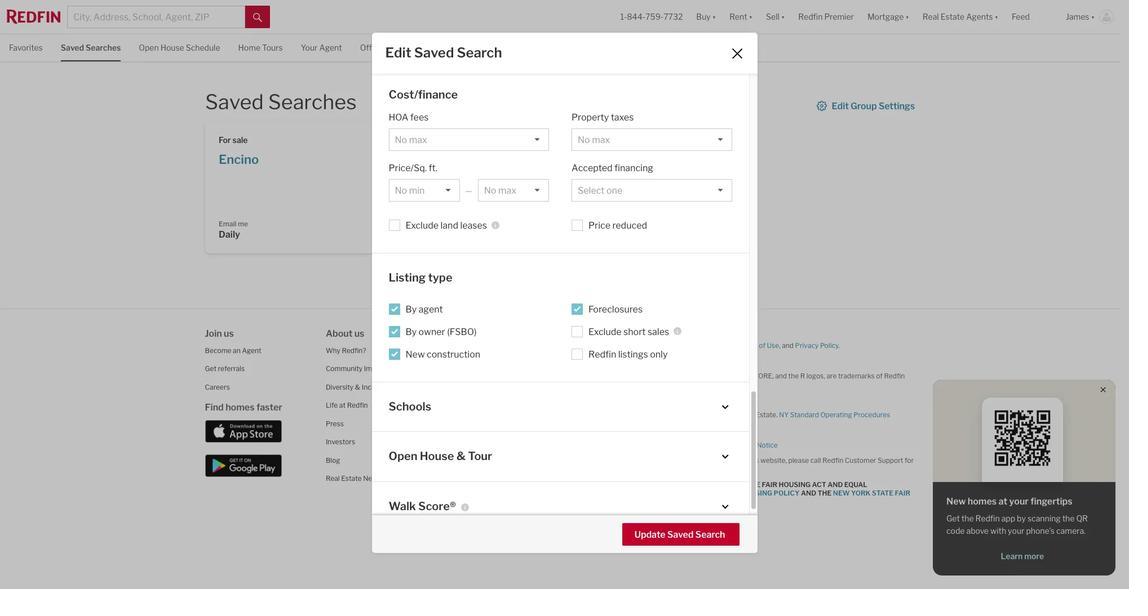 Task type: locate. For each thing, give the bounding box(es) containing it.
help
[[567, 465, 581, 473]]

0 vertical spatial exclude
[[406, 221, 439, 231]]

edit group settings
[[832, 101, 915, 112]]

1 horizontal spatial house
[[420, 450, 454, 464]]

at right help
[[582, 465, 589, 473]]

1 horizontal spatial you
[[685, 341, 697, 350]]

1 horizontal spatial search
[[695, 530, 725, 540]]

2 us from the left
[[354, 328, 364, 339]]

to left do
[[624, 411, 630, 419]]

1 vertical spatial searches
[[268, 90, 357, 114]]

get the redfin app by scanning the qr code above with your phone's camera.
[[947, 514, 1088, 536]]

licenses
[[645, 426, 673, 434]]

0 vertical spatial agent
[[319, 43, 342, 52]]

of right trademarks
[[876, 372, 883, 380]]

united
[[460, 500, 481, 509]]

construction
[[427, 349, 480, 360]]

1 vertical spatial estate
[[341, 475, 362, 483]]

new up code
[[947, 497, 966, 507]]

1 vertical spatial house
[[420, 450, 454, 464]]

committed
[[636, 481, 679, 489]]

new down owner
[[406, 349, 425, 360]]

1 vertical spatial &
[[456, 450, 466, 464]]

the inside redfin is committed to and abides by the fair housing act and equal opportunity act. read redfin's
[[746, 481, 760, 489]]

0 vertical spatial search
[[457, 44, 502, 61]]

1 horizontal spatial edit
[[832, 101, 849, 112]]

in right business
[[671, 411, 676, 419]]

0 horizontal spatial find
[[205, 403, 224, 413]]

or left pending
[[642, 380, 649, 389]]

the left uspto.
[[684, 380, 695, 389]]

daily
[[219, 229, 240, 240]]

title
[[670, 372, 689, 380]]

exclude land leases
[[406, 221, 487, 231]]

list box up financing
[[572, 129, 732, 151]]

by for by owner (fsbo)
[[406, 327, 417, 338]]

agent right an
[[242, 346, 261, 355]]

redfin down diversity & inclusion button
[[347, 401, 368, 410]]

business
[[641, 411, 669, 419]]

and right policy
[[801, 489, 816, 498]]

0 horizontal spatial you
[[573, 456, 585, 465]]

us for find us
[[467, 328, 477, 339]]

and right act
[[828, 481, 843, 489]]

encino
[[219, 152, 259, 167]]

york
[[694, 411, 708, 419]]

list box up ft.
[[389, 129, 549, 151]]

the left new
[[818, 489, 832, 498]]

fair inside redfin is committed to and abides by the fair housing act and equal opportunity act. read redfin's
[[762, 481, 777, 489]]

get inside get the redfin app by scanning the qr code above with your phone's camera.
[[947, 514, 960, 524]]

or right "sell"
[[602, 357, 609, 365]]

to right agree
[[718, 341, 724, 350]]

agree
[[698, 341, 716, 350]]

open for open house schedule
[[139, 43, 159, 52]]

learn more
[[1001, 552, 1044, 561]]

do
[[632, 411, 640, 419]]

schools link
[[389, 400, 732, 415]]

1 horizontal spatial at
[[582, 465, 589, 473]]

open down city, address, school, agent, zip search field
[[139, 43, 159, 52]]

1 horizontal spatial saved searches
[[205, 90, 357, 114]]

1 horizontal spatial us
[[354, 328, 364, 339]]

by left owner
[[406, 327, 417, 338]]

us up us at the bottom
[[467, 328, 477, 339]]

new homes at your fingertips
[[947, 497, 1073, 507]]

your
[[301, 43, 318, 52]]

walk score® link
[[389, 499, 732, 515]]

1 horizontal spatial are
[[827, 372, 837, 380]]

2 vertical spatial in
[[582, 516, 587, 525]]

schedule
[[186, 43, 220, 52]]

house for &
[[420, 450, 454, 464]]

terms
[[738, 341, 758, 350]]

1 vertical spatial edit
[[832, 101, 849, 112]]

find up contact
[[447, 328, 465, 339]]

blog button
[[326, 456, 340, 465]]

agent inside your agent link
[[319, 43, 342, 52]]

exclude left land at left
[[406, 221, 439, 231]]

open up walk
[[389, 450, 417, 464]]

or left having on the right of page
[[668, 456, 674, 465]]

your up by
[[1009, 497, 1029, 507]]

press
[[326, 420, 344, 428]]

find for find us
[[447, 328, 465, 339]]

0 vertical spatial get
[[205, 365, 216, 373]]

1 horizontal spatial find
[[447, 328, 465, 339]]

local
[[589, 516, 603, 525]]

short
[[624, 327, 646, 338]]

0 horizontal spatial house
[[160, 43, 184, 52]]

exclude up january
[[589, 327, 622, 338]]

& left tour
[[456, 450, 466, 464]]

1 vertical spatial open
[[389, 450, 417, 464]]

1 vertical spatial at
[[582, 465, 589, 473]]

3 us from the left
[[467, 328, 477, 339]]

house inside edit saved search dialog
[[420, 450, 454, 464]]

0 horizontal spatial get
[[205, 365, 216, 373]]

at up app
[[999, 497, 1007, 507]]

1 vertical spatial of
[[876, 372, 883, 380]]

in right pending
[[677, 380, 683, 389]]

house
[[160, 43, 184, 52], [420, 450, 454, 464]]

agent
[[419, 304, 443, 315]]

,
[[779, 341, 781, 350]]

or
[[602, 357, 609, 365], [642, 380, 649, 389], [668, 456, 674, 465]]

agent
[[319, 43, 342, 52], [242, 346, 261, 355]]

to
[[681, 481, 690, 489]]

redfin left premier
[[798, 12, 823, 22]]

redfin right as
[[718, 411, 739, 419]]

the left terms
[[726, 341, 736, 350]]

0 vertical spatial searches
[[86, 43, 121, 52]]

1 horizontal spatial or
[[642, 380, 649, 389]]

0 vertical spatial find
[[447, 328, 465, 339]]

qr
[[1076, 514, 1088, 524]]

fair
[[762, 481, 777, 489], [723, 489, 739, 498], [895, 489, 910, 498]]

you up information
[[685, 341, 697, 350]]

get referrals
[[205, 365, 245, 373]]

0 horizontal spatial housing
[[601, 498, 633, 506]]

searching,
[[651, 341, 684, 350]]

estate down do
[[623, 426, 644, 434]]

1 vertical spatial to
[[624, 411, 630, 419]]

0 horizontal spatial us
[[224, 328, 234, 339]]

redfin up above
[[976, 514, 1000, 524]]

1 horizontal spatial homes
[[968, 497, 997, 507]]

in left local
[[582, 516, 587, 525]]

2 vertical spatial at
[[999, 497, 1007, 507]]

1 horizontal spatial exclude
[[589, 327, 622, 338]]

by right 2023:
[[642, 341, 650, 350]]

1 vertical spatial agent
[[242, 346, 261, 355]]

1 vertical spatial homes
[[968, 497, 997, 507]]

updated
[[567, 341, 595, 350]]

0 horizontal spatial homes
[[226, 403, 255, 413]]

real down the blog
[[326, 475, 340, 483]]

search for edit saved search
[[457, 44, 502, 61]]

property taxes
[[572, 112, 634, 123]]

0 horizontal spatial saved searches
[[61, 43, 121, 52]]

find down "careers" "button"
[[205, 403, 224, 413]]

are inside if you are using a screen reader, or having trouble reading this website, please call redfin customer support for help at
[[586, 456, 597, 465]]

get up careers
[[205, 365, 216, 373]]

download the redfin app on the apple app store image
[[205, 421, 282, 443]]

redfin right trademarks
[[884, 372, 905, 380]]

act.
[[653, 489, 668, 498]]

open
[[139, 43, 159, 52], [389, 450, 417, 464]]

new mexico real estate licenses
[[567, 426, 673, 434]]

—
[[465, 186, 472, 196]]

0 vertical spatial house
[[160, 43, 184, 52]]

real left estate. at the bottom of page
[[740, 411, 754, 419]]

edit right offers
[[385, 44, 411, 61]]

house left forward
[[420, 450, 454, 464]]

0 horizontal spatial search
[[457, 44, 502, 61]]

share
[[610, 357, 628, 365]]

2 vertical spatial or
[[668, 456, 674, 465]]

open inside edit saved search dialog
[[389, 450, 417, 464]]

why redfin?
[[326, 346, 366, 355]]

reviews link
[[402, 34, 433, 60]]

logos,
[[807, 372, 825, 380]]

list box
[[389, 129, 549, 151], [572, 129, 732, 151], [389, 179, 460, 202], [478, 179, 549, 202], [572, 179, 732, 202]]

new inside edit saved search dialog
[[406, 349, 425, 360]]

reduced
[[612, 221, 647, 231]]

agent right "your"
[[319, 43, 342, 52]]

0 vertical spatial are
[[827, 372, 837, 380]]

trademarks
[[838, 372, 875, 380]]

privacy
[[795, 341, 819, 350]]

at right the life
[[339, 401, 346, 410]]

0 vertical spatial real
[[740, 411, 754, 419]]

by
[[736, 481, 745, 489]]

to
[[718, 341, 724, 350], [624, 411, 630, 419]]

0 horizontal spatial agent
[[242, 346, 261, 355]]

1 horizontal spatial of
[[876, 372, 883, 380]]

redfin right call
[[823, 456, 843, 465]]

0 vertical spatial edit
[[385, 44, 411, 61]]

0 horizontal spatial at
[[339, 401, 346, 410]]

become an agent button
[[205, 346, 261, 355]]

0 horizontal spatial real
[[326, 475, 340, 483]]

at inside if you are using a screen reader, or having trouble reading this website, please call redfin customer support for help at
[[582, 465, 589, 473]]

contact us button
[[447, 346, 482, 355]]

list box for property taxes
[[572, 129, 732, 151]]

for sale
[[219, 135, 248, 145]]

1 horizontal spatial &
[[456, 450, 466, 464]]

0 horizontal spatial exclude
[[406, 221, 439, 231]]

by left the agent
[[406, 304, 417, 315]]

standard
[[790, 411, 819, 419]]

homes up download the redfin app on the apple app store image
[[226, 403, 255, 413]]

you right if
[[573, 456, 585, 465]]

1 horizontal spatial open
[[389, 450, 417, 464]]

website,
[[761, 456, 787, 465]]

inclusion
[[362, 383, 390, 392]]

learn
[[1001, 552, 1023, 561]]

listing type
[[389, 271, 452, 285]]

1 horizontal spatial agent
[[319, 43, 342, 52]]

0 vertical spatial at
[[339, 401, 346, 410]]

2 horizontal spatial in
[[677, 380, 683, 389]]

us right join
[[224, 328, 234, 339]]

search inside button
[[695, 530, 725, 540]]

0 vertical spatial homes
[[226, 403, 255, 413]]

opportunity
[[601, 489, 652, 498]]

0 horizontal spatial estate
[[341, 475, 362, 483]]

sales
[[648, 327, 669, 338]]

are left using
[[586, 456, 597, 465]]

0 vertical spatial saved searches
[[61, 43, 121, 52]]

1 us from the left
[[224, 328, 234, 339]]

foreclosures
[[589, 304, 643, 315]]

edit left group
[[832, 101, 849, 112]]

& right diversity
[[355, 383, 360, 392]]

your
[[1009, 497, 1029, 507], [1008, 527, 1025, 536]]

faster
[[256, 403, 282, 413]]

real estate licenses link
[[608, 426, 673, 434]]

saved inside button
[[667, 530, 694, 540]]

exclude for exclude land leases
[[406, 221, 439, 231]]

2 horizontal spatial real
[[740, 411, 754, 419]]

1 horizontal spatial and
[[801, 489, 816, 498]]

of
[[759, 341, 766, 350], [876, 372, 883, 380]]

redfin down not
[[567, 372, 592, 380]]

edit inside dialog
[[385, 44, 411, 61]]

redfin for and
[[567, 372, 592, 380]]

1 horizontal spatial fair
[[762, 481, 777, 489]]

and right to
[[692, 481, 707, 489]]

me
[[238, 220, 248, 228]]

you
[[685, 341, 697, 350], [573, 456, 585, 465]]

0 vertical spatial or
[[602, 357, 609, 365]]

the right by
[[746, 481, 760, 489]]

2 horizontal spatial housing
[[779, 481, 811, 489]]

of left use
[[759, 341, 766, 350]]

home tours link
[[238, 34, 283, 60]]

redfin
[[798, 12, 823, 22], [589, 349, 616, 360], [884, 372, 905, 380], [347, 401, 368, 410], [567, 411, 588, 419], [718, 411, 739, 419], [823, 456, 843, 465], [976, 514, 1000, 524]]

contact us
[[447, 346, 482, 355]]

search for update saved search
[[695, 530, 725, 540]]

0 horizontal spatial in
[[582, 516, 587, 525]]

why redfin? button
[[326, 346, 366, 355]]

your down by
[[1008, 527, 1025, 536]]

homes up above
[[968, 497, 997, 507]]

your inside get the redfin app by scanning the qr code above with your phone's camera.
[[1008, 527, 1025, 536]]

0 vertical spatial to
[[718, 341, 724, 350]]

by
[[406, 304, 417, 315], [406, 327, 417, 338], [642, 341, 650, 350]]

exclude
[[406, 221, 439, 231], [589, 327, 622, 338]]

2 horizontal spatial fair
[[895, 489, 910, 498]]

fair inside new york state fair housing notice
[[895, 489, 910, 498]]

life at redfin button
[[326, 401, 368, 410]]

are right logos,
[[827, 372, 837, 380]]

0 vertical spatial you
[[685, 341, 697, 350]]

redfin inside redfin premier button
[[798, 12, 823, 22]]

1 vertical spatial by
[[406, 327, 417, 338]]

us flag image
[[447, 502, 458, 508]]

house for schedule
[[160, 43, 184, 52]]

homes for new
[[968, 497, 997, 507]]

2 horizontal spatial us
[[467, 328, 477, 339]]

redfin inside redfin is committed to and abides by the fair housing act and equal opportunity act. read redfin's
[[601, 481, 627, 489]]

mexico
[[583, 426, 606, 434]]

1 horizontal spatial get
[[947, 514, 960, 524]]

redfin?
[[342, 346, 366, 355]]

redfin down my
[[615, 372, 640, 380]]

1 vertical spatial you
[[573, 456, 585, 465]]

2 horizontal spatial at
[[999, 497, 1007, 507]]

the
[[746, 481, 760, 489], [818, 489, 832, 498]]

list box down financing
[[572, 179, 732, 202]]

0 horizontal spatial the
[[746, 481, 760, 489]]

get up code
[[947, 514, 960, 524]]

the up camera.
[[1062, 514, 1075, 524]]

get for get referrals
[[205, 365, 216, 373]]

ny
[[779, 411, 789, 419]]

1 vertical spatial search
[[695, 530, 725, 540]]

1 vertical spatial get
[[947, 514, 960, 524]]

new left mexico
[[567, 426, 582, 434]]

1 horizontal spatial estate
[[623, 426, 644, 434]]

real down licensed
[[608, 426, 622, 434]]

redfin right not
[[589, 349, 616, 360]]

redfin left "is"
[[601, 481, 627, 489]]

0 vertical spatial in
[[677, 380, 683, 389]]

0 horizontal spatial edit
[[385, 44, 411, 61]]

1 vertical spatial exclude
[[589, 327, 622, 338]]

house left schedule
[[160, 43, 184, 52]]

if
[[567, 456, 572, 465]]

1 vertical spatial find
[[205, 403, 224, 413]]

0 vertical spatial open
[[139, 43, 159, 52]]

group
[[851, 101, 877, 112]]

us up redfin?
[[354, 328, 364, 339]]

0 vertical spatial by
[[406, 304, 417, 315]]

the left r
[[788, 372, 799, 380]]

by for by agent
[[406, 304, 417, 315]]

1 vertical spatial in
[[671, 411, 676, 419]]

0 vertical spatial &
[[355, 383, 360, 392]]

1 vertical spatial or
[[642, 380, 649, 389]]

or inside redfin and all redfin variants, title forward, walk score, and the r logos, are trademarks of redfin corporation, registered or pending in the uspto.
[[642, 380, 649, 389]]

estate left news in the bottom left of the page
[[341, 475, 362, 483]]

favorites link
[[9, 34, 43, 60]]

1 vertical spatial are
[[586, 456, 597, 465]]

walk score®
[[389, 500, 456, 514]]

0 horizontal spatial open
[[139, 43, 159, 52]]



Task type: vqa. For each thing, say whether or not it's contained in the screenshot.
View on map
no



Task type: describe. For each thing, give the bounding box(es) containing it.
redfin for is
[[601, 481, 627, 489]]

and right score,
[[775, 372, 787, 380]]

exclude short sales
[[589, 327, 669, 338]]

as
[[709, 411, 717, 419]]

new for new construction
[[406, 349, 425, 360]]

list box for accepted financing
[[572, 179, 732, 202]]

new for new homes at your fingertips
[[947, 497, 966, 507]]

abides
[[708, 481, 734, 489]]

exclude for exclude short sales
[[589, 327, 622, 338]]

2 vertical spatial real
[[326, 475, 340, 483]]

no
[[681, 530, 693, 541]]

score®
[[418, 500, 456, 514]]

home
[[238, 43, 260, 52]]

housing inside new york state fair housing notice
[[601, 498, 633, 506]]

reader,
[[645, 456, 666, 465]]

forward
[[462, 457, 488, 466]]

for
[[219, 135, 231, 145]]

app
[[1002, 514, 1015, 524]]

housing inside redfin is committed to and abides by the fair housing act and equal opportunity act. read redfin's
[[779, 481, 811, 489]]

using
[[598, 456, 615, 465]]

variants,
[[642, 372, 669, 380]]

1 vertical spatial saved searches
[[205, 90, 357, 114]]

equal housing opportunity image
[[567, 480, 594, 507]]

us
[[473, 346, 482, 355]]

and right ,
[[782, 341, 794, 350]]

read
[[670, 489, 689, 498]]

feed button
[[1005, 0, 1059, 34]]

owner dashboard
[[451, 43, 517, 52]]

list box down ft.
[[389, 179, 460, 202]]

more
[[1024, 552, 1044, 561]]

redfin.
[[627, 326, 649, 335]]

0 horizontal spatial searches
[[86, 43, 121, 52]]

0 horizontal spatial &
[[355, 383, 360, 392]]

new for new mexico real estate licenses
[[567, 426, 582, 434]]

life at redfin
[[326, 401, 368, 410]]

us for about us
[[354, 328, 364, 339]]

the up above
[[962, 514, 974, 524]]

investors
[[326, 438, 355, 446]]

& inside edit saved search dialog
[[456, 450, 466, 464]]

type
[[428, 271, 452, 285]]

forward,
[[691, 372, 726, 380]]

open house schedule
[[139, 43, 220, 52]]

update saved search
[[635, 530, 725, 540]]

if you are using a screen reader, or having trouble reading this website, please call redfin customer support for help at
[[567, 456, 914, 473]]

2023:
[[622, 341, 640, 350]]

edit for edit group settings
[[832, 101, 849, 112]]

app install qr code image
[[991, 407, 1054, 470]]

no results
[[681, 530, 724, 541]]

press button
[[326, 420, 344, 428]]

price/sq. ft.
[[389, 163, 438, 174]]

community impact button
[[326, 365, 386, 373]]

find for find homes faster
[[205, 403, 224, 413]]

walk
[[389, 500, 416, 514]]

are inside redfin and all redfin variants, title forward, walk score, and the r logos, are trademarks of redfin corporation, registered or pending in the uspto.
[[827, 372, 837, 380]]

owner
[[451, 43, 475, 52]]

2 horizontal spatial and
[[828, 481, 843, 489]]

open house & tour link
[[389, 450, 732, 465]]

privacy policy link
[[795, 341, 839, 350]]

0 horizontal spatial fair
[[723, 489, 739, 498]]

get for get the redfin app by scanning the qr code above with your phone's camera.
[[947, 514, 960, 524]]

become
[[205, 346, 231, 355]]

licensed
[[596, 411, 622, 419]]

844-
[[627, 12, 646, 22]]

procedures
[[854, 411, 890, 419]]

redfin inside if you are using a screen reader, or having trouble reading this website, please call redfin customer support for help at
[[823, 456, 843, 465]]

for
[[905, 456, 914, 465]]

uspto.
[[696, 380, 720, 389]]

email
[[219, 220, 237, 228]]

2 vertical spatial by
[[642, 341, 650, 350]]

sale
[[233, 135, 248, 145]]

City, Address, School, Agent, ZIP search field
[[67, 6, 245, 28]]

0 horizontal spatial of
[[759, 341, 766, 350]]

prices
[[560, 516, 580, 525]]

1 horizontal spatial to
[[718, 341, 724, 350]]

policy
[[774, 489, 800, 498]]

or inside if you are using a screen reader, or having trouble reading this website, please call redfin customer support for help at
[[668, 456, 674, 465]]

0 horizontal spatial and
[[692, 481, 707, 489]]

above
[[967, 527, 989, 536]]

edit for edit saved search
[[385, 44, 411, 61]]

homes for find
[[226, 403, 255, 413]]

redfin inside get the redfin app by scanning the qr code above with your phone's camera.
[[976, 514, 1000, 524]]

owner
[[419, 327, 445, 338]]

0 vertical spatial your
[[1009, 497, 1029, 507]]

new left the york
[[678, 411, 692, 419]]

edit saved search dialog
[[372, 0, 757, 554]]

premier
[[824, 12, 854, 22]]

us for join us
[[224, 328, 234, 339]]

1-844-759-7732
[[620, 12, 683, 22]]

redfin inside edit saved search dialog
[[589, 349, 616, 360]]

by
[[1017, 514, 1026, 524]]

feed
[[1012, 12, 1030, 22]]

open house & tour
[[389, 450, 492, 464]]

owner dashboard link
[[451, 34, 517, 60]]

equal
[[844, 481, 867, 489]]

open house schedule link
[[139, 34, 220, 60]]

list box for hoa fees
[[389, 129, 549, 151]]

1-
[[620, 12, 627, 22]]

currency
[[605, 516, 633, 525]]

fees
[[410, 112, 429, 123]]

new
[[833, 489, 850, 498]]

settings
[[879, 101, 915, 112]]

schools
[[389, 400, 431, 414]]

information
[[669, 357, 706, 365]]

and left 'all' at the right bottom
[[594, 372, 606, 380]]

careers button
[[205, 383, 230, 392]]

0 horizontal spatial or
[[602, 357, 609, 365]]

email me daily
[[219, 220, 248, 240]]

new york state fair housing notice link
[[601, 489, 910, 506]]

759-
[[646, 12, 664, 22]]

in inside redfin and all redfin variants, title forward, walk score, and the r logos, are trademarks of redfin corporation, registered or pending in the uspto.
[[677, 380, 683, 389]]

january
[[596, 341, 620, 350]]

find homes faster
[[205, 403, 282, 413]]

redfin left the is
[[567, 411, 588, 419]]

1 horizontal spatial in
[[671, 411, 676, 419]]

edit saved search element
[[385, 44, 716, 61]]

do not sell or share my personal information link
[[567, 357, 706, 365]]

r
[[800, 372, 805, 380]]

of inside redfin and all redfin variants, title forward, walk score, and the r logos, are trademarks of redfin corporation, registered or pending in the uspto.
[[876, 372, 883, 380]]

redfin inside redfin and all redfin variants, title forward, walk score, and the r logos, are trademarks of redfin corporation, registered or pending in the uspto.
[[884, 372, 905, 380]]

1 horizontal spatial housing
[[740, 489, 772, 498]]

call
[[811, 456, 821, 465]]

update
[[635, 530, 665, 540]]

about
[[326, 328, 353, 339]]

redfin is committed to and abides by the fair housing act and equal opportunity act. read redfin's
[[601, 481, 867, 498]]

1 horizontal spatial searches
[[268, 90, 357, 114]]

property
[[572, 112, 609, 123]]

submit search image
[[253, 13, 262, 22]]

you inside if you are using a screen reader, or having trouble reading this website, please call redfin customer support for help at
[[573, 456, 585, 465]]

open for open house & tour
[[389, 450, 417, 464]]

1 horizontal spatial real
[[608, 426, 622, 434]]

fingertips
[[1031, 497, 1073, 507]]

price reduced
[[589, 221, 647, 231]]

0 horizontal spatial to
[[624, 411, 630, 419]]

find us
[[447, 328, 477, 339]]

1 horizontal spatial the
[[818, 489, 832, 498]]

real estate news
[[326, 475, 381, 483]]

list box right —
[[478, 179, 549, 202]]

hoa
[[389, 112, 408, 123]]

download the redfin app from the google play store image
[[205, 455, 282, 477]]

is
[[590, 411, 595, 419]]

having
[[676, 456, 697, 465]]



